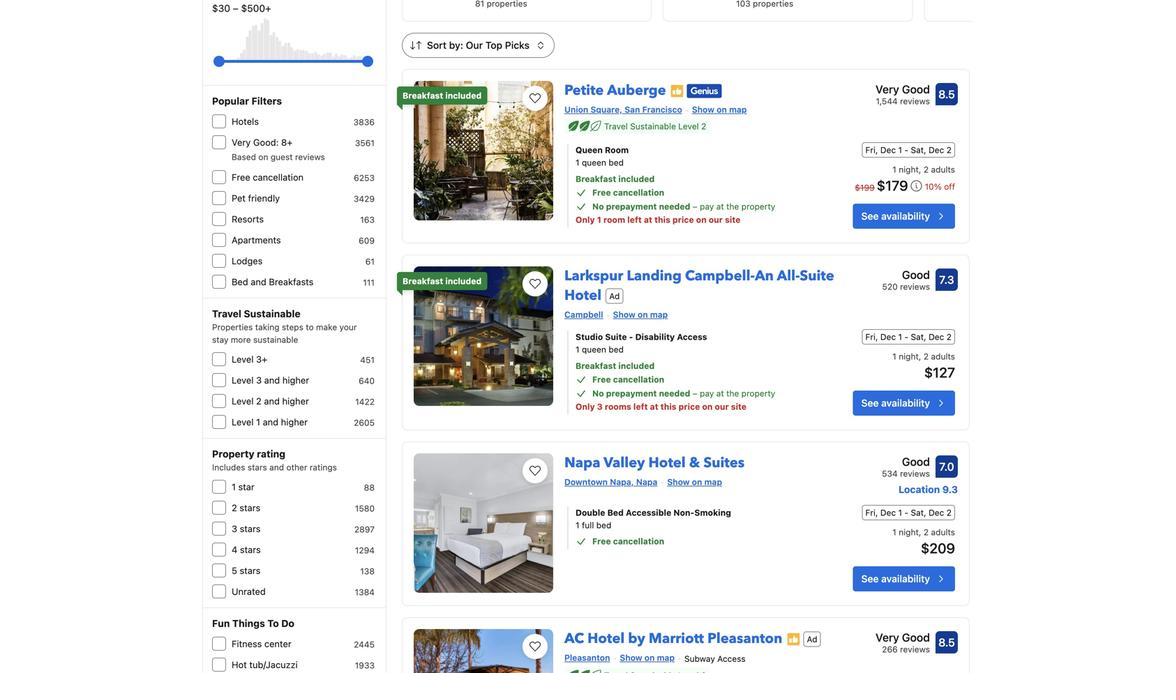 Task type: describe. For each thing, give the bounding box(es) containing it.
your
[[340, 322, 357, 332]]

show on map for campbell
[[613, 310, 668, 320]]

star
[[238, 482, 255, 492]]

very good 266 reviews
[[876, 631, 930, 655]]

night for $209
[[899, 528, 919, 537]]

free cancellation up room
[[593, 188, 665, 198]]

only for larkspur landing campbell-an all-suite hotel
[[576, 402, 595, 412]]

good inside very good 266 reviews
[[902, 631, 930, 645]]

left for auberge
[[628, 215, 642, 225]]

451
[[360, 355, 375, 365]]

based
[[232, 152, 256, 162]]

1 inside 1 night , 2 adults $209
[[893, 528, 897, 537]]

scored 7.0 element
[[936, 456, 958, 478]]

bed for auberge
[[609, 158, 624, 168]]

to
[[306, 322, 314, 332]]

stars for 4 stars
[[240, 545, 261, 555]]

1 , from the top
[[919, 165, 922, 174]]

1 night from the top
[[899, 165, 919, 174]]

travel sustainable properties taking steps to make your stay more sustainable
[[212, 308, 357, 345]]

sat, for larkspur landing campbell-an all-suite hotel
[[911, 332, 927, 342]]

3 availability from the top
[[882, 573, 930, 585]]

queen room
[[576, 145, 629, 155]]

1 night , 2 adults $127
[[893, 352, 956, 381]]

valley
[[604, 454, 645, 473]]

double bed accessible non-smoking link
[[576, 507, 812, 519]]

fun
[[212, 618, 230, 630]]

prepayment for auberge
[[606, 202, 657, 211]]

night for $127
[[899, 352, 919, 362]]

$500+
[[241, 2, 271, 14]]

queen for larkspur landing campbell-an all-suite hotel
[[582, 345, 607, 355]]

1580
[[355, 504, 375, 514]]

only 3 rooms left at this price on our site
[[576, 402, 747, 412]]

petite auberge
[[565, 81, 666, 100]]

fri, dec 1 - sat, dec 2 for petite auberge
[[866, 145, 952, 155]]

higher for level 3 and higher
[[283, 375, 309, 386]]

map for pleasanton
[[657, 653, 675, 663]]

double bed accessible non-smoking
[[576, 508, 732, 518]]

sat, for petite auberge
[[911, 145, 927, 155]]

and inside the property rating includes stars and other ratings
[[270, 463, 284, 473]]

map for campbell
[[650, 310, 668, 320]]

$30 – $500+
[[212, 2, 271, 14]]

downtown napa, napa
[[565, 477, 658, 487]]

reviews for very good 1,544 reviews
[[900, 96, 930, 106]]

9.3
[[943, 484, 958, 496]]

guest
[[271, 152, 293, 162]]

fun things to do
[[212, 618, 295, 630]]

1 queen bed breakfast included for larkspur
[[576, 345, 655, 371]]

travel sustainable level 2
[[604, 121, 707, 131]]

free up room
[[593, 188, 611, 198]]

3 for and
[[256, 375, 262, 386]]

location
[[899, 484, 940, 496]]

level for level 3+
[[232, 354, 254, 365]]

scored 7.3 element
[[936, 269, 958, 291]]

and for 3
[[264, 375, 280, 386]]

bed for landing
[[609, 345, 624, 355]]

level for level 1 and higher
[[232, 417, 254, 428]]

the for landing
[[727, 389, 739, 399]]

and for 2
[[264, 396, 280, 407]]

popular filters
[[212, 95, 282, 107]]

only for petite auberge
[[576, 215, 595, 225]]

napa valley hotel & suites image
[[414, 454, 553, 593]]

see availability for petite auberge
[[862, 210, 930, 222]]

cancellation down based on guest reviews at the left top
[[253, 172, 304, 183]]

our
[[466, 39, 483, 51]]

travel for travel sustainable properties taking steps to make your stay more sustainable
[[212, 308, 241, 320]]

$179
[[877, 177, 909, 194]]

location 9.3
[[899, 484, 958, 496]]

at right rooms
[[650, 402, 659, 412]]

needed for landing
[[659, 389, 691, 399]]

138
[[360, 567, 375, 577]]

very good element for petite auberge
[[876, 81, 930, 98]]

3429
[[354, 194, 375, 204]]

by:
[[449, 39, 463, 51]]

on up campbell-
[[696, 215, 707, 225]]

downtown
[[565, 477, 608, 487]]

landing
[[627, 267, 682, 286]]

no prepayment needed – pay at the property for landing
[[593, 389, 776, 399]]

1 night , 2 adults
[[893, 165, 956, 174]]

very good: 8+
[[232, 137, 293, 148]]

level for level 3 and higher
[[232, 375, 254, 386]]

napa valley hotel & suites link
[[565, 448, 745, 473]]

properties
[[212, 322, 253, 332]]

adults for $127
[[931, 352, 956, 362]]

stars for 2 stars
[[240, 503, 261, 513]]

room
[[605, 145, 629, 155]]

level up queen room "link"
[[679, 121, 699, 131]]

no for larkspur landing campbell-an all-suite hotel
[[593, 389, 604, 399]]

on up studio suite - disability access
[[638, 310, 648, 320]]

520
[[883, 282, 898, 292]]

other
[[287, 463, 307, 473]]

larkspur landing campbell-an all-suite hotel image
[[414, 267, 553, 406]]

61
[[366, 257, 375, 267]]

subway
[[685, 654, 715, 664]]

make
[[316, 322, 337, 332]]

petite
[[565, 81, 604, 100]]

off
[[945, 182, 956, 192]]

larkspur
[[565, 267, 624, 286]]

very for ac hotel by marriott pleasanton
[[876, 631, 900, 645]]

very for petite auberge
[[876, 83, 900, 96]]

free up rooms
[[593, 375, 611, 385]]

1 vertical spatial suite
[[605, 332, 627, 342]]

level 2 and higher
[[232, 396, 309, 407]]

our for auberge
[[709, 215, 723, 225]]

1384
[[355, 588, 375, 597]]

napa valley hotel & suites
[[565, 454, 745, 473]]

good element for 7.3
[[883, 267, 930, 283]]

pet friendly
[[232, 193, 280, 203]]

this for auberge
[[655, 215, 671, 225]]

scored 8.5 element for petite auberge
[[936, 83, 958, 105]]

disability
[[636, 332, 675, 342]]

breakfasts
[[269, 277, 314, 287]]

2 vertical spatial 3
[[232, 524, 237, 534]]

0 vertical spatial napa
[[565, 454, 601, 473]]

needed for auberge
[[659, 202, 691, 211]]

fitness center
[[232, 639, 292, 649]]

no prepayment needed – pay at the property for auberge
[[593, 202, 776, 211]]

1 vertical spatial pleasanton
[[565, 653, 610, 663]]

2 vertical spatial hotel
[[588, 630, 625, 649]]

this for landing
[[661, 402, 677, 412]]

reviews inside the good 534 reviews
[[900, 469, 930, 479]]

free cancellation up friendly
[[232, 172, 304, 183]]

on down by
[[645, 653, 655, 663]]

an
[[755, 267, 774, 286]]

property
[[212, 448, 255, 460]]

rating
[[257, 448, 286, 460]]

3836
[[354, 117, 375, 127]]

room
[[604, 215, 625, 225]]

see for larkspur landing campbell-an all-suite hotel
[[862, 397, 879, 409]]

bed and breakfasts
[[232, 277, 314, 287]]

cancellation up rooms
[[613, 375, 665, 385]]

double
[[576, 508, 606, 518]]

higher for level 2 and higher
[[282, 396, 309, 407]]

on up suites
[[702, 402, 713, 412]]

2445
[[354, 640, 375, 650]]

property for petite auberge
[[742, 202, 776, 211]]

3 fri, from the top
[[866, 508, 878, 518]]

all-
[[777, 267, 800, 286]]

free cancellation up rooms
[[593, 375, 665, 385]]

site for auberge
[[725, 215, 741, 225]]

$209
[[921, 540, 956, 557]]

top
[[486, 39, 503, 51]]

map for downtown napa, napa
[[705, 477, 722, 487]]

4
[[232, 545, 238, 555]]

10% off
[[925, 182, 956, 192]]

111
[[363, 278, 375, 288]]

tub/jacuzzi
[[249, 660, 298, 670]]

$199
[[855, 183, 875, 193]]

breakfast down queen room
[[576, 174, 617, 184]]

on up queen room "link"
[[717, 105, 727, 114]]

ac hotel by marriott pleasanton
[[565, 630, 783, 649]]

- for union square, san francisco
[[905, 145, 909, 155]]

see availability link for petite auberge
[[853, 204, 956, 229]]

good 520 reviews
[[883, 268, 930, 292]]

$30
[[212, 2, 230, 14]]

studio suite - disability access link
[[576, 331, 812, 343]]

good inside good 520 reviews
[[902, 268, 930, 282]]

union square, san francisco
[[565, 105, 683, 114]]

level 3+
[[232, 354, 268, 365]]

1 horizontal spatial access
[[718, 654, 746, 664]]

good:
[[253, 137, 279, 148]]

our for landing
[[715, 402, 729, 412]]

higher for level 1 and higher
[[281, 417, 308, 428]]

, for $127
[[919, 352, 922, 362]]

7.0
[[940, 460, 955, 474]]

show for downtown napa, napa
[[668, 477, 690, 487]]

hot
[[232, 660, 247, 670]]



Task type: vqa. For each thing, say whether or not it's contained in the screenshot.
top our
yes



Task type: locate. For each thing, give the bounding box(es) containing it.
very good element
[[876, 81, 930, 98], [876, 630, 930, 646]]

0 vertical spatial good element
[[883, 267, 930, 283]]

1 vertical spatial property
[[742, 389, 776, 399]]

1 vertical spatial night
[[899, 352, 919, 362]]

0 horizontal spatial pleasanton
[[565, 653, 610, 663]]

1 horizontal spatial ad
[[807, 635, 818, 645]]

3 see from the top
[[862, 573, 879, 585]]

1 good element from the top
[[883, 267, 930, 283]]

fri, dec 1 - sat, dec 2 up the 1 night , 2 adults $127
[[866, 332, 952, 342]]

good element for 7.0
[[882, 454, 930, 470]]

2 see availability from the top
[[862, 397, 930, 409]]

2 vertical spatial very
[[876, 631, 900, 645]]

1 1 queen bed breakfast included from the top
[[576, 158, 655, 184]]

no up room
[[593, 202, 604, 211]]

queen down studio
[[582, 345, 607, 355]]

ac hotel by marriott pleasanton link
[[565, 624, 783, 649]]

– for petite
[[693, 202, 698, 211]]

0 vertical spatial sat,
[[911, 145, 927, 155]]

1 vertical spatial prepayment
[[606, 389, 657, 399]]

map down 'ac hotel by marriott pleasanton'
[[657, 653, 675, 663]]

0 vertical spatial hotel
[[565, 286, 602, 305]]

travel for travel sustainable level 2
[[604, 121, 628, 131]]

1 vertical spatial ,
[[919, 352, 922, 362]]

sort by: our top picks
[[427, 39, 530, 51]]

2 vertical spatial ,
[[919, 528, 922, 537]]

show on map up queen room "link"
[[692, 105, 747, 114]]

1 vertical spatial price
[[679, 402, 700, 412]]

bed down lodges
[[232, 277, 248, 287]]

travel inside travel sustainable properties taking steps to make your stay more sustainable
[[212, 308, 241, 320]]

2 property from the top
[[742, 389, 776, 399]]

3 night from the top
[[899, 528, 919, 537]]

0 vertical spatial site
[[725, 215, 741, 225]]

prepayment for landing
[[606, 389, 657, 399]]

2 vertical spatial fri, dec 1 - sat, dec 2
[[866, 508, 952, 518]]

level
[[679, 121, 699, 131], [232, 354, 254, 365], [232, 375, 254, 386], [232, 396, 254, 407], [232, 417, 254, 428]]

level left 3+
[[232, 354, 254, 365]]

very up based
[[232, 137, 251, 148]]

show
[[692, 105, 715, 114], [613, 310, 636, 320], [668, 477, 690, 487], [620, 653, 643, 663]]

0 vertical spatial left
[[628, 215, 642, 225]]

breakfast included for petite
[[403, 91, 482, 101]]

resorts
[[232, 214, 264, 224]]

1 vertical spatial access
[[718, 654, 746, 664]]

0 vertical spatial fri, dec 1 - sat, dec 2
[[866, 145, 952, 155]]

show on map down '&'
[[668, 477, 722, 487]]

2 vertical spatial higher
[[281, 417, 308, 428]]

prepayment up rooms
[[606, 389, 657, 399]]

show down '&'
[[668, 477, 690, 487]]

higher down level 2 and higher
[[281, 417, 308, 428]]

show on map
[[692, 105, 747, 114], [613, 310, 668, 320], [668, 477, 722, 487], [620, 653, 675, 663]]

show on map for pleasanton
[[620, 653, 675, 663]]

reviews right 520 at top
[[900, 282, 930, 292]]

1 sat, from the top
[[911, 145, 927, 155]]

1 very good element from the top
[[876, 81, 930, 98]]

to
[[268, 618, 279, 630]]

4 good from the top
[[902, 631, 930, 645]]

3 adults from the top
[[931, 528, 956, 537]]

sustainable down francisco
[[630, 121, 676, 131]]

1 fri, dec 1 - sat, dec 2 from the top
[[866, 145, 952, 155]]

2 scored 8.5 element from the top
[[936, 632, 958, 654]]

1 vertical spatial –
[[693, 202, 698, 211]]

3 left rooms
[[597, 402, 603, 412]]

francisco
[[643, 105, 683, 114]]

0 vertical spatial no
[[593, 202, 604, 211]]

1 fri, from the top
[[866, 145, 878, 155]]

scored 8.5 element for ac hotel by marriott pleasanton
[[936, 632, 958, 654]]

scored 8.5 element right the very good 1,544 reviews
[[936, 83, 958, 105]]

3 see availability from the top
[[862, 573, 930, 585]]

cancellation down accessible
[[613, 537, 665, 547]]

609
[[359, 236, 375, 246]]

1 vertical spatial pay
[[700, 389, 714, 399]]

availability for petite auberge
[[882, 210, 930, 222]]

0 vertical spatial ad
[[610, 291, 620, 301]]

on down '&'
[[692, 477, 702, 487]]

night inside the 1 night , 2 adults $127
[[899, 352, 919, 362]]

see availability for larkspur landing campbell-an all-suite hotel
[[862, 397, 930, 409]]

0 vertical spatial the
[[727, 202, 739, 211]]

hotel left '&'
[[649, 454, 686, 473]]

hotel left by
[[588, 630, 625, 649]]

map
[[729, 105, 747, 114], [650, 310, 668, 320], [705, 477, 722, 487], [657, 653, 675, 663]]

and for 1
[[263, 417, 279, 428]]

campbell-
[[685, 267, 755, 286]]

3 up the 4
[[232, 524, 237, 534]]

–
[[233, 2, 239, 14], [693, 202, 698, 211], [693, 389, 698, 399]]

based on guest reviews
[[232, 152, 325, 162]]

2605
[[354, 418, 375, 428]]

free cancellation down accessible
[[593, 537, 665, 547]]

1,544
[[876, 96, 898, 106]]

map up disability
[[650, 310, 668, 320]]

pay for auberge
[[700, 202, 714, 211]]

0 vertical spatial –
[[233, 2, 239, 14]]

0 horizontal spatial travel
[[212, 308, 241, 320]]

napa up downtown
[[565, 454, 601, 473]]

property for larkspur landing campbell-an all-suite hotel
[[742, 389, 776, 399]]

see availability link down the 1 night , 2 adults $127
[[853, 391, 956, 416]]

pleasanton down ac
[[565, 653, 610, 663]]

at right room
[[644, 215, 653, 225]]

1 vertical spatial sustainable
[[244, 308, 301, 320]]

8.5 right the very good 1,544 reviews
[[939, 88, 955, 101]]

2 vertical spatial night
[[899, 528, 919, 537]]

napa
[[565, 454, 601, 473], [636, 477, 658, 487]]

1422
[[355, 397, 375, 407]]

1 vertical spatial breakfast included
[[403, 276, 482, 286]]

1 vertical spatial napa
[[636, 477, 658, 487]]

breakfast right 111
[[403, 276, 443, 286]]

and up level 2 and higher
[[264, 375, 280, 386]]

level down level 3+
[[232, 375, 254, 386]]

at
[[717, 202, 724, 211], [644, 215, 653, 225], [717, 389, 724, 399], [650, 402, 659, 412]]

2 no from the top
[[593, 389, 604, 399]]

pay for landing
[[700, 389, 714, 399]]

8.5 right very good 266 reviews
[[939, 636, 955, 649]]

ac
[[565, 630, 584, 649]]

3 , from the top
[[919, 528, 922, 537]]

0 vertical spatial 1 queen bed breakfast included
[[576, 158, 655, 184]]

things
[[232, 618, 265, 630]]

group
[[219, 50, 368, 73]]

1 vertical spatial see
[[862, 397, 879, 409]]

0 horizontal spatial suite
[[605, 332, 627, 342]]

1 vertical spatial fri, dec 1 - sat, dec 2
[[866, 332, 952, 342]]

1 vertical spatial needed
[[659, 389, 691, 399]]

suite inside larkspur landing campbell-an all-suite hotel
[[800, 267, 835, 286]]

1 vertical spatial bed
[[609, 345, 624, 355]]

stars inside the property rating includes stars and other ratings
[[248, 463, 267, 473]]

reviews
[[900, 96, 930, 106], [295, 152, 325, 162], [900, 282, 930, 292], [900, 469, 930, 479], [900, 645, 930, 655]]

2 inside the 1 night , 2 adults $127
[[924, 352, 929, 362]]

2 fri, dec 1 - sat, dec 2 from the top
[[866, 332, 952, 342]]

– up only 3 rooms left at this price on our site
[[693, 389, 698, 399]]

stars down the rating
[[248, 463, 267, 473]]

site up campbell-
[[725, 215, 741, 225]]

stars for 5 stars
[[240, 566, 261, 576]]

more
[[231, 335, 251, 345]]

the down studio suite - disability access link
[[727, 389, 739, 399]]

this right rooms
[[661, 402, 677, 412]]

2 queen from the top
[[582, 345, 607, 355]]

0 vertical spatial only
[[576, 215, 595, 225]]

0 vertical spatial needed
[[659, 202, 691, 211]]

0 vertical spatial our
[[709, 215, 723, 225]]

1 vertical spatial 8.5
[[939, 636, 955, 649]]

sustainable
[[253, 335, 298, 345]]

includes
[[212, 463, 245, 473]]

, inside the 1 night , 2 adults $127
[[919, 352, 922, 362]]

0 vertical spatial see
[[862, 210, 879, 222]]

1 vertical spatial site
[[731, 402, 747, 412]]

1 8.5 from the top
[[939, 88, 955, 101]]

0 vertical spatial 8.5
[[939, 88, 955, 101]]

1 needed from the top
[[659, 202, 691, 211]]

availability down the 1 night , 2 adults $127
[[882, 397, 930, 409]]

show for union square, san francisco
[[692, 105, 715, 114]]

lodges
[[232, 256, 263, 266]]

– up only 1 room left at this price on our site
[[693, 202, 698, 211]]

prepayment up room
[[606, 202, 657, 211]]

2 , from the top
[[919, 352, 922, 362]]

sustainable for travel sustainable properties taking steps to make your stay more sustainable
[[244, 308, 301, 320]]

availability down 1 night , 2 adults $209
[[882, 573, 930, 585]]

show on map down by
[[620, 653, 675, 663]]

sat, up 1 night , 2 adults
[[911, 145, 927, 155]]

reviews for based on guest reviews
[[295, 152, 325, 162]]

2 vertical spatial fri,
[[866, 508, 878, 518]]

sustainable for travel sustainable level 2
[[630, 121, 676, 131]]

0 vertical spatial scored 8.5 element
[[936, 83, 958, 105]]

1 horizontal spatial bed
[[608, 508, 624, 518]]

2 only from the top
[[576, 402, 595, 412]]

0 horizontal spatial bed
[[232, 277, 248, 287]]

good inside the very good 1,544 reviews
[[902, 83, 930, 96]]

1 property from the top
[[742, 202, 776, 211]]

and down level 2 and higher
[[263, 417, 279, 428]]

8+
[[281, 137, 293, 148]]

1 vertical spatial travel
[[212, 308, 241, 320]]

- down the location
[[905, 508, 909, 518]]

very good 1,544 reviews
[[876, 83, 930, 106]]

scored 8.5 element
[[936, 83, 958, 105], [936, 632, 958, 654]]

hot tub/jacuzzi
[[232, 660, 298, 670]]

steps
[[282, 322, 304, 332]]

site
[[725, 215, 741, 225], [731, 402, 747, 412]]

fri, dec 1 - sat, dec 2 for larkspur landing campbell-an all-suite hotel
[[866, 332, 952, 342]]

price for auberge
[[673, 215, 694, 225]]

fri, for larkspur landing campbell-an all-suite hotel
[[866, 332, 878, 342]]

1 full bed
[[576, 521, 612, 530]]

larkspur landing campbell-an all-suite hotel
[[565, 267, 835, 305]]

640
[[359, 376, 375, 386]]

sat, up the 1 night , 2 adults $127
[[911, 332, 927, 342]]

pay up only 3 rooms left at this price on our site
[[700, 389, 714, 399]]

1 vertical spatial queen
[[582, 345, 607, 355]]

higher up level 2 and higher
[[283, 375, 309, 386]]

show right francisco
[[692, 105, 715, 114]]

2 no prepayment needed – pay at the property from the top
[[593, 389, 776, 399]]

2 needed from the top
[[659, 389, 691, 399]]

see for petite auberge
[[862, 210, 879, 222]]

night inside 1 night , 2 adults $209
[[899, 528, 919, 537]]

1 scored 8.5 element from the top
[[936, 83, 958, 105]]

1 vertical spatial the
[[727, 389, 739, 399]]

level for level 2 and higher
[[232, 396, 254, 407]]

1 availability from the top
[[882, 210, 930, 222]]

the for auberge
[[727, 202, 739, 211]]

1 vertical spatial 1 queen bed breakfast included
[[576, 345, 655, 371]]

no prepayment needed – pay at the property up only 1 room left at this price on our site
[[593, 202, 776, 211]]

0 vertical spatial bed
[[609, 158, 624, 168]]

0 vertical spatial ,
[[919, 165, 922, 174]]

1 vertical spatial see availability link
[[853, 391, 956, 416]]

3561
[[355, 138, 375, 148]]

0 horizontal spatial ad
[[610, 291, 620, 301]]

1 queen bed breakfast included down the room
[[576, 158, 655, 184]]

1 horizontal spatial pleasanton
[[708, 630, 783, 649]]

1 good from the top
[[902, 83, 930, 96]]

accessible
[[626, 508, 672, 518]]

0 vertical spatial prepayment
[[606, 202, 657, 211]]

this property is part of our preferred partner program. it's committed to providing excellent service and good value. it'll pay us a higher commission if you make a booking. image
[[671, 84, 684, 98], [671, 84, 684, 98], [787, 633, 801, 647], [787, 633, 801, 647]]

1 queen bed breakfast included for petite
[[576, 158, 655, 184]]

0 vertical spatial suite
[[800, 267, 835, 286]]

2 vertical spatial see availability link
[[853, 567, 956, 592]]

6253
[[354, 173, 375, 183]]

bed right double
[[608, 508, 624, 518]]

$127
[[925, 364, 956, 381]]

1 no from the top
[[593, 202, 604, 211]]

queen
[[582, 158, 607, 168], [582, 345, 607, 355]]

0 vertical spatial price
[[673, 215, 694, 225]]

1 star
[[232, 482, 255, 492]]

1 vertical spatial scored 8.5 element
[[936, 632, 958, 654]]

left for landing
[[634, 402, 648, 412]]

1 vertical spatial see availability
[[862, 397, 930, 409]]

show for pleasanton
[[620, 653, 643, 663]]

very good element for ac hotel by marriott pleasanton
[[876, 630, 930, 646]]

, inside 1 night , 2 adults $209
[[919, 528, 922, 537]]

reviews up the location
[[900, 469, 930, 479]]

reviews right '266'
[[900, 645, 930, 655]]

1 vertical spatial fri,
[[866, 332, 878, 342]]

1 breakfast included from the top
[[403, 91, 482, 101]]

266
[[882, 645, 898, 655]]

0 vertical spatial breakfast included
[[403, 91, 482, 101]]

genius discounts available at this property. image
[[687, 84, 722, 98], [687, 84, 722, 98]]

adults inside the 1 night , 2 adults $127
[[931, 352, 956, 362]]

- for campbell
[[905, 332, 909, 342]]

suites
[[704, 454, 745, 473]]

our up suites
[[715, 402, 729, 412]]

left right room
[[628, 215, 642, 225]]

1 vertical spatial our
[[715, 402, 729, 412]]

1 vertical spatial very
[[232, 137, 251, 148]]

good element
[[883, 267, 930, 283], [882, 454, 930, 470]]

price for landing
[[679, 402, 700, 412]]

subway access
[[685, 654, 746, 664]]

2 very good element from the top
[[876, 630, 930, 646]]

2 night from the top
[[899, 352, 919, 362]]

adults for $209
[[931, 528, 956, 537]]

level up property on the left
[[232, 417, 254, 428]]

good inside the good 534 reviews
[[902, 455, 930, 469]]

only
[[576, 215, 595, 225], [576, 402, 595, 412]]

only 1 room left at this price on our site
[[576, 215, 741, 225]]

reviews inside good 520 reviews
[[900, 282, 930, 292]]

- for downtown napa, napa
[[905, 508, 909, 518]]

1 inside the 1 night , 2 adults $127
[[893, 352, 897, 362]]

0 horizontal spatial access
[[677, 332, 707, 342]]

very inside very good 266 reviews
[[876, 631, 900, 645]]

1 vertical spatial bed
[[608, 508, 624, 518]]

1 horizontal spatial 3
[[256, 375, 262, 386]]

adults inside 1 night , 2 adults $209
[[931, 528, 956, 537]]

1 see availability link from the top
[[853, 204, 956, 229]]

at down queen room "link"
[[717, 202, 724, 211]]

breakfast down studio
[[576, 361, 617, 371]]

included
[[446, 91, 482, 101], [619, 174, 655, 184], [446, 276, 482, 286], [619, 361, 655, 371]]

reviews inside the very good 1,544 reviews
[[900, 96, 930, 106]]

2 1 queen bed breakfast included from the top
[[576, 345, 655, 371]]

pay up only 1 room left at this price on our site
[[700, 202, 714, 211]]

1 vertical spatial very good element
[[876, 630, 930, 646]]

good element left 7.3 at the right top of page
[[883, 267, 930, 283]]

2 vertical spatial bed
[[597, 521, 612, 530]]

2 vertical spatial see availability
[[862, 573, 930, 585]]

2 availability from the top
[[882, 397, 930, 409]]

see availability link down '$179'
[[853, 204, 956, 229]]

3 see availability link from the top
[[853, 567, 956, 592]]

suite right studio
[[605, 332, 627, 342]]

show down by
[[620, 653, 643, 663]]

2 see availability link from the top
[[853, 391, 956, 416]]

1 vertical spatial ad
[[807, 635, 818, 645]]

1 the from the top
[[727, 202, 739, 211]]

1 horizontal spatial napa
[[636, 477, 658, 487]]

fri, dec 1 - sat, dec 2
[[866, 145, 952, 155], [866, 332, 952, 342], [866, 508, 952, 518]]

2 vertical spatial sat,
[[911, 508, 927, 518]]

1 see from the top
[[862, 210, 879, 222]]

2 vertical spatial adults
[[931, 528, 956, 537]]

8.5 for petite auberge
[[939, 88, 955, 101]]

stars down star
[[240, 503, 261, 513]]

1 see availability from the top
[[862, 210, 930, 222]]

0 vertical spatial property
[[742, 202, 776, 211]]

2 pay from the top
[[700, 389, 714, 399]]

site for landing
[[731, 402, 747, 412]]

sat,
[[911, 145, 927, 155], [911, 332, 927, 342], [911, 508, 927, 518]]

breakfast
[[403, 91, 443, 101], [576, 174, 617, 184], [403, 276, 443, 286], [576, 361, 617, 371]]

0 vertical spatial very good element
[[876, 81, 930, 98]]

1 queen from the top
[[582, 158, 607, 168]]

1 vertical spatial only
[[576, 402, 595, 412]]

0 vertical spatial no prepayment needed – pay at the property
[[593, 202, 776, 211]]

stars for 3 stars
[[240, 524, 261, 534]]

show on map for downtown napa, napa
[[668, 477, 722, 487]]

2 the from the top
[[727, 389, 739, 399]]

0 vertical spatial queen
[[582, 158, 607, 168]]

0 vertical spatial access
[[677, 332, 707, 342]]

2 adults from the top
[[931, 352, 956, 362]]

see availability
[[862, 210, 930, 222], [862, 397, 930, 409], [862, 573, 930, 585]]

3 for rooms
[[597, 402, 603, 412]]

reviews inside very good 266 reviews
[[900, 645, 930, 655]]

0 vertical spatial pleasanton
[[708, 630, 783, 649]]

availability for larkspur landing campbell-an all-suite hotel
[[882, 397, 930, 409]]

1 prepayment from the top
[[606, 202, 657, 211]]

2 horizontal spatial 3
[[597, 402, 603, 412]]

at up only 3 rooms left at this price on our site
[[717, 389, 724, 399]]

petite auberge link
[[565, 75, 666, 100]]

1 horizontal spatial travel
[[604, 121, 628, 131]]

2 prepayment from the top
[[606, 389, 657, 399]]

needed
[[659, 202, 691, 211], [659, 389, 691, 399]]

good element up the location
[[882, 454, 930, 470]]

sort
[[427, 39, 447, 51]]

sustainable inside travel sustainable properties taking steps to make your stay more sustainable
[[244, 308, 301, 320]]

2 stars
[[232, 503, 261, 513]]

1 vertical spatial good element
[[882, 454, 930, 470]]

1 vertical spatial no prepayment needed – pay at the property
[[593, 389, 776, 399]]

the down queen room "link"
[[727, 202, 739, 211]]

map for union square, san francisco
[[729, 105, 747, 114]]

smoking
[[695, 508, 732, 518]]

on down very good: 8+
[[259, 152, 268, 162]]

fri, for petite auberge
[[866, 145, 878, 155]]

2 good from the top
[[902, 268, 930, 282]]

queen for petite auberge
[[582, 158, 607, 168]]

8.5 for ac hotel by marriott pleasanton
[[939, 636, 955, 649]]

2 inside 1 night , 2 adults $209
[[924, 528, 929, 537]]

adults
[[931, 165, 956, 174], [931, 352, 956, 362], [931, 528, 956, 537]]

bed down studio suite - disability access
[[609, 345, 624, 355]]

- left disability
[[629, 332, 633, 342]]

1 vertical spatial 3
[[597, 402, 603, 412]]

level 3 and higher
[[232, 375, 309, 386]]

stars right the 4
[[240, 545, 261, 555]]

1 queen bed breakfast included down studio
[[576, 345, 655, 371]]

10%
[[925, 182, 942, 192]]

no prepayment needed – pay at the property up only 3 rooms left at this price on our site
[[593, 389, 776, 399]]

2 fri, from the top
[[866, 332, 878, 342]]

- up the 1 night , 2 adults $127
[[905, 332, 909, 342]]

2 8.5 from the top
[[939, 636, 955, 649]]

1 pay from the top
[[700, 202, 714, 211]]

unrated
[[232, 587, 266, 597]]

0 vertical spatial very
[[876, 83, 900, 96]]

163
[[360, 215, 375, 225]]

see availability link down 1 night , 2 adults $209
[[853, 567, 956, 592]]

auberge
[[607, 81, 666, 100]]

, for $209
[[919, 528, 922, 537]]

0 vertical spatial bed
[[232, 277, 248, 287]]

3 good from the top
[[902, 455, 930, 469]]

see availability link for larkspur landing campbell-an all-suite hotel
[[853, 391, 956, 416]]

sustainable up taking
[[244, 308, 301, 320]]

free down the 1 full bed
[[593, 537, 611, 547]]

pleasanton up subway access
[[708, 630, 783, 649]]

hotel
[[565, 286, 602, 305], [649, 454, 686, 473], [588, 630, 625, 649]]

1 vertical spatial sat,
[[911, 332, 927, 342]]

breakfast included for larkspur
[[403, 276, 482, 286]]

stars
[[248, 463, 267, 473], [240, 503, 261, 513], [240, 524, 261, 534], [240, 545, 261, 555], [240, 566, 261, 576]]

hotel inside larkspur landing campbell-an all-suite hotel
[[565, 286, 602, 305]]

show for campbell
[[613, 310, 636, 320]]

access right disability
[[677, 332, 707, 342]]

suite
[[800, 267, 835, 286], [605, 332, 627, 342]]

3 fri, dec 1 - sat, dec 2 from the top
[[866, 508, 952, 518]]

4 stars
[[232, 545, 261, 555]]

0 vertical spatial availability
[[882, 210, 930, 222]]

1 adults from the top
[[931, 165, 956, 174]]

2 see from the top
[[862, 397, 879, 409]]

cancellation up only 1 room left at this price on our site
[[613, 188, 665, 198]]

2 good element from the top
[[882, 454, 930, 470]]

studio suite - disability access
[[576, 332, 707, 342]]

reviews for very good 266 reviews
[[900, 645, 930, 655]]

1 vertical spatial adults
[[931, 352, 956, 362]]

adults up '$127'
[[931, 352, 956, 362]]

0 vertical spatial this
[[655, 215, 671, 225]]

1 only from the top
[[576, 215, 595, 225]]

2 breakfast included from the top
[[403, 276, 482, 286]]

and down the rating
[[270, 463, 284, 473]]

bed
[[232, 277, 248, 287], [608, 508, 624, 518]]

1 no prepayment needed – pay at the property from the top
[[593, 202, 776, 211]]

2 sat, from the top
[[911, 332, 927, 342]]

no for petite auberge
[[593, 202, 604, 211]]

– for larkspur
[[693, 389, 698, 399]]

queen room link
[[576, 144, 812, 156]]

price up '&'
[[679, 402, 700, 412]]

sat, down the location
[[911, 508, 927, 518]]

site up suites
[[731, 402, 747, 412]]

pet
[[232, 193, 246, 203]]

free down based
[[232, 172, 250, 183]]

map down suites
[[705, 477, 722, 487]]

very inside the very good 1,544 reviews
[[876, 83, 900, 96]]

breakfast down sort
[[403, 91, 443, 101]]

our up campbell-
[[709, 215, 723, 225]]

sustainable
[[630, 121, 676, 131], [244, 308, 301, 320]]

534
[[882, 469, 898, 479]]

property rating includes stars and other ratings
[[212, 448, 337, 473]]

1 vertical spatial hotel
[[649, 454, 686, 473]]

by
[[628, 630, 646, 649]]

1
[[899, 145, 903, 155], [576, 158, 580, 168], [893, 165, 897, 174], [597, 215, 602, 225], [899, 332, 903, 342], [576, 345, 580, 355], [893, 352, 897, 362], [256, 417, 260, 428], [232, 482, 236, 492], [899, 508, 903, 518], [576, 521, 580, 530], [893, 528, 897, 537]]

show on map for union square, san francisco
[[692, 105, 747, 114]]

petite auberge image
[[414, 81, 553, 221]]

3 sat, from the top
[[911, 508, 927, 518]]

3 down 3+
[[256, 375, 262, 386]]

1 vertical spatial higher
[[282, 396, 309, 407]]

2 vertical spatial availability
[[882, 573, 930, 585]]

0 vertical spatial travel
[[604, 121, 628, 131]]

0 vertical spatial see availability link
[[853, 204, 956, 229]]

see availability down the 1 night , 2 adults $127
[[862, 397, 930, 409]]

reviews right guest
[[295, 152, 325, 162]]

and down lodges
[[251, 277, 267, 287]]

and down level 3 and higher
[[264, 396, 280, 407]]

pay
[[700, 202, 714, 211], [700, 389, 714, 399]]



